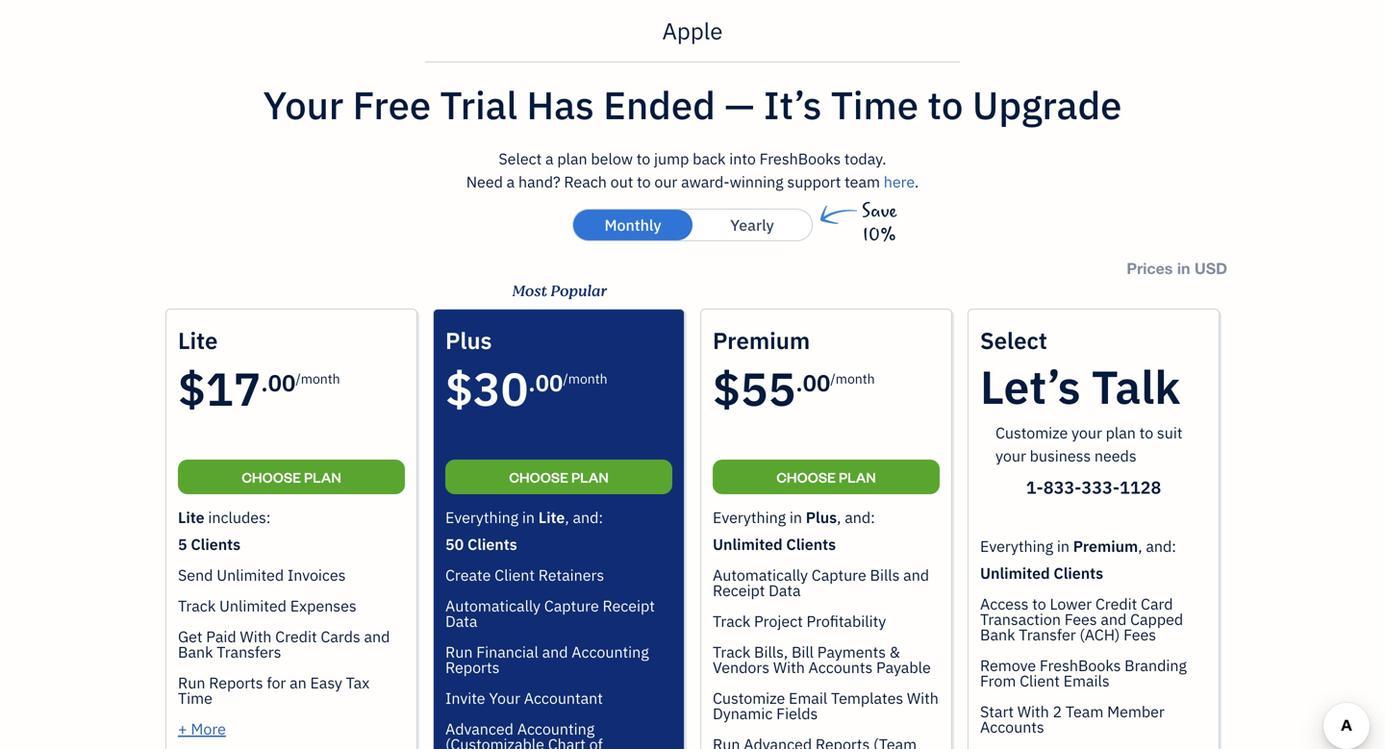 Task type: describe. For each thing, give the bounding box(es) containing it.
in for plus
[[790, 508, 802, 528]]

/month for plus
[[563, 370, 608, 388]]

clients for everything in lite , and: 50 clients
[[468, 534, 517, 555]]

track inside track bills, bill payments & vendors with accounts payable
[[713, 642, 751, 662]]

unlimited inside everything in premium , and: unlimited clients
[[980, 563, 1050, 584]]

create client retainers
[[445, 565, 604, 585]]

into
[[730, 149, 756, 169]]

data inside the automatically capture receipt data
[[445, 611, 478, 632]]

00 for lite
[[268, 368, 296, 398]]

winning
[[730, 172, 784, 192]]

client inside remove freshbooks branding from client emails
[[1020, 671, 1060, 691]]

total profit
[[285, 390, 390, 418]]

track unlimited expenses
[[178, 596, 357, 616]]

accounting inside advanced accounting (customizable chart o
[[517, 719, 595, 739]]

. inside 'select a plan below to jump back into freshbooks today. need a hand? reach out to our award-winning support team here .'
[[915, 172, 919, 192]]

. 00 /month for premium
[[796, 368, 875, 398]]

1 vertical spatial a
[[507, 172, 515, 192]]

more
[[191, 719, 226, 739]]

chart
[[548, 735, 586, 750]]

back
[[693, 149, 726, 169]]

plan for lite
[[304, 468, 341, 486]]

automatically capture receipt data
[[445, 596, 655, 632]]

50
[[445, 534, 464, 555]]

/month for lite
[[296, 370, 340, 388]]

clients for everything in premium , and: unlimited clients
[[1054, 563, 1104, 584]]

save 10%
[[862, 201, 897, 245]]

and inside get paid with credit cards and bank transfers
[[364, 627, 390, 647]]

needs
[[1095, 446, 1137, 466]]

to inside customize your plan to suit your business needs
[[1140, 423, 1154, 443]]

…
[[1211, 81, 1225, 109]]

, for plus
[[565, 508, 569, 528]]

create new … button
[[1077, 72, 1305, 118]]

suit
[[1157, 423, 1183, 443]]

fields
[[777, 704, 818, 724]]

with inside start with 2 team member accounts
[[1018, 702, 1049, 722]]

00 for premium
[[803, 368, 831, 398]]

track bills, bill payments & vendors with accounts payable
[[713, 642, 931, 678]]

our
[[655, 172, 678, 192]]

member
[[1107, 702, 1165, 722]]

bills
[[870, 565, 900, 585]]

reach
[[564, 172, 607, 192]]

+
[[178, 719, 187, 739]]

5
[[178, 534, 187, 555]]

lite inside lite includes: 5 clients
[[178, 508, 205, 528]]

, for premium
[[837, 508, 841, 528]]

. 00 /month for lite
[[261, 368, 340, 398]]

team
[[845, 172, 880, 192]]

main element
[[0, 0, 260, 750]]

create new …
[[1095, 81, 1225, 109]]

, inside everything in premium , and: unlimited clients
[[1138, 536, 1143, 557]]

cards
[[321, 627, 361, 647]]

everything for plus
[[445, 508, 519, 528]]

invite your accountant
[[445, 688, 603, 709]]

emails
[[1064, 671, 1110, 691]]

retainers
[[539, 565, 604, 585]]

capture for receipt
[[544, 596, 599, 616]]

here link
[[884, 172, 915, 192]]

let's talk
[[980, 357, 1181, 417]]

choose for lite
[[242, 468, 301, 486]]

remove
[[980, 656, 1036, 676]]

. for premium
[[796, 368, 803, 398]]

project
[[754, 611, 803, 632]]

premium
[[713, 326, 810, 356]]

advanced accounting (customizable chart o
[[445, 719, 619, 750]]

prices
[[1127, 259, 1173, 278]]

outstanding revenue
[[285, 152, 491, 179]]

to inside access to lower credit card transaction fees and capped bank transfer (ach) fees
[[1033, 594, 1047, 614]]

2
[[1053, 702, 1062, 722]]

lite
[[178, 326, 218, 356]]

select for select
[[980, 326, 1048, 356]]

tax
[[346, 673, 370, 693]]

yearly
[[731, 215, 774, 235]]

0 horizontal spatial your
[[263, 80, 344, 130]]

with inside the customize email templates with dynamic fields
[[907, 688, 939, 709]]

. 00 /month for plus
[[529, 368, 608, 398]]

333-
[[1082, 476, 1120, 499]]

popular
[[550, 280, 606, 303]]

today.
[[845, 149, 887, 169]]

clients for everything in plus , and: unlimited clients
[[786, 534, 836, 555]]

for
[[267, 673, 286, 693]]

free
[[353, 80, 431, 130]]

run for run reports for an easy tax time
[[178, 673, 205, 693]]

credit for and
[[1096, 594, 1138, 614]]

payments
[[818, 642, 886, 662]]

1128
[[1120, 476, 1162, 499]]

vendors
[[713, 658, 770, 678]]

plus
[[806, 508, 837, 528]]

and inside automatically capture bills and receipt data
[[904, 565, 930, 585]]

select for select a plan below to jump back into freshbooks today. need a hand? reach out to our award-winning support team here .
[[499, 149, 542, 169]]

(customizable
[[445, 735, 545, 750]]

most
[[512, 280, 547, 303]]

monthly
[[605, 215, 662, 235]]

—
[[725, 80, 755, 130]]

dynamic
[[713, 704, 773, 724]]

remove freshbooks branding from client emails
[[980, 656, 1187, 691]]

&
[[890, 642, 900, 662]]

10%
[[863, 224, 897, 245]]

track project profitability
[[713, 611, 886, 632]]

833-
[[1044, 476, 1082, 499]]

lite includes: 5 clients
[[178, 508, 271, 555]]

invoices
[[288, 565, 346, 585]]

reports inside run financial and accounting reports
[[445, 658, 500, 678]]

plan for your
[[1106, 423, 1136, 443]]

let's
[[980, 357, 1081, 417]]

1 vertical spatial your
[[489, 688, 520, 709]]

create for create client retainers
[[445, 565, 491, 585]]

branding
[[1125, 656, 1187, 676]]

easy
[[310, 673, 342, 693]]

capped
[[1131, 610, 1184, 630]]

0 horizontal spatial client
[[495, 565, 535, 585]]

in for premium
[[1057, 536, 1070, 557]]

financial
[[476, 642, 539, 662]]

plan for plus
[[571, 468, 609, 486]]

run for run financial and accounting reports
[[445, 642, 473, 662]]

lower
[[1050, 594, 1092, 614]]

profit
[[337, 390, 390, 418]]

transaction
[[980, 610, 1061, 630]]

ended
[[603, 80, 716, 130]]

bank inside access to lower credit card transaction fees and capped bank transfer (ach) fees
[[980, 625, 1016, 645]]

accounts inside track bills, bill payments & vendors with accounts payable
[[809, 658, 873, 678]]

capture for bills
[[812, 565, 867, 585]]

includes:
[[208, 508, 271, 528]]

save
[[862, 201, 897, 222]]



Task type: locate. For each thing, give the bounding box(es) containing it.
automatically inside automatically capture bills and receipt data
[[713, 565, 808, 585]]

00 down most popular
[[535, 368, 563, 398]]

with up email
[[773, 658, 805, 678]]

customize for fields
[[713, 688, 785, 709]]

0 vertical spatial accounting
[[572, 642, 649, 662]]

customize inside the customize email templates with dynamic fields
[[713, 688, 785, 709]]

in left premium
[[1057, 536, 1070, 557]]

time up today.
[[831, 80, 919, 130]]

2 /month from the left
[[563, 370, 608, 388]]

choose for plus
[[509, 468, 569, 486]]

0 horizontal spatial everything
[[445, 508, 519, 528]]

bills,
[[754, 642, 788, 662]]

/month for premium
[[831, 370, 875, 388]]

0 horizontal spatial your
[[996, 446, 1026, 466]]

advanced
[[445, 719, 514, 739]]

in inside everything in plus , and: unlimited clients
[[790, 508, 802, 528]]

plan inside customize your plan to suit your business needs
[[1106, 423, 1136, 443]]

0 horizontal spatial 00
[[268, 368, 296, 398]]

0 horizontal spatial time
[[178, 688, 213, 709]]

0 horizontal spatial and:
[[573, 508, 603, 528]]

trial
[[440, 80, 518, 130]]

1 vertical spatial time
[[178, 688, 213, 709]]

0 horizontal spatial lite
[[178, 508, 205, 528]]

1 vertical spatial plan
[[1106, 423, 1136, 443]]

bank down access
[[980, 625, 1016, 645]]

3 plan from the left
[[839, 468, 876, 486]]

0 vertical spatial client
[[495, 565, 535, 585]]

bank left "transfers"
[[178, 642, 213, 662]]

track
[[178, 596, 216, 616], [713, 611, 751, 632], [713, 642, 751, 662]]

0 vertical spatial accounts
[[809, 658, 873, 678]]

transfers
[[217, 642, 281, 662]]

unlimited up access
[[980, 563, 1050, 584]]

need
[[466, 172, 503, 192]]

reports inside run reports for an easy tax time
[[209, 673, 263, 693]]

1 horizontal spatial ,
[[837, 508, 841, 528]]

below
[[591, 149, 633, 169]]

plan
[[304, 468, 341, 486], [571, 468, 609, 486], [839, 468, 876, 486]]

2 horizontal spatial plan
[[839, 468, 876, 486]]

0 horizontal spatial customize
[[713, 688, 785, 709]]

revenue
[[407, 152, 491, 179]]

0 vertical spatial your
[[263, 80, 344, 130]]

customize down vendors
[[713, 688, 785, 709]]

your free trial has ended — it's time to upgrade
[[263, 80, 1122, 130]]

plan down total
[[304, 468, 341, 486]]

select a plan below to jump back into freshbooks today. need a hand? reach out to our award-winning support team here .
[[466, 149, 919, 192]]

create down 50
[[445, 565, 491, 585]]

plan inside 'select a plan below to jump back into freshbooks today. need a hand? reach out to our award-winning support team here .'
[[557, 149, 588, 169]]

dashboard
[[285, 72, 461, 118]]

, inside everything in plus , and: unlimited clients
[[837, 508, 841, 528]]

1 choose plan from the left
[[242, 468, 341, 486]]

and:
[[573, 508, 603, 528], [845, 508, 875, 528], [1146, 536, 1177, 557]]

plus
[[445, 326, 492, 356]]

in up create client retainers
[[522, 508, 535, 528]]

track left bills, in the right bottom of the page
[[713, 642, 751, 662]]

data inside automatically capture bills and receipt data
[[769, 581, 801, 601]]

in for lite
[[522, 508, 535, 528]]

choose up everything in lite , and: 50 clients
[[509, 468, 569, 486]]

. for lite
[[261, 368, 268, 398]]

1 horizontal spatial choose
[[509, 468, 569, 486]]

0 horizontal spatial a
[[507, 172, 515, 192]]

1 vertical spatial capture
[[544, 596, 599, 616]]

00 down premium on the right top of page
[[803, 368, 831, 398]]

track left project
[[713, 611, 751, 632]]

choose for premium
[[777, 468, 836, 486]]

2 choose from the left
[[509, 468, 569, 486]]

and right cards
[[364, 627, 390, 647]]

time inside run reports for an easy tax time
[[178, 688, 213, 709]]

2 choose plan from the left
[[509, 468, 609, 486]]

plan for a
[[557, 149, 588, 169]]

2 horizontal spatial choose
[[777, 468, 836, 486]]

lite
[[178, 508, 205, 528], [539, 508, 565, 528]]

0 vertical spatial a
[[546, 149, 554, 169]]

1 /month from the left
[[296, 370, 340, 388]]

data up project
[[769, 581, 801, 601]]

2 horizontal spatial and:
[[1146, 536, 1177, 557]]

1 vertical spatial create
[[445, 565, 491, 585]]

monthly button
[[573, 210, 693, 241]]

accounts inside start with 2 team member accounts
[[980, 717, 1045, 737]]

1 vertical spatial run
[[178, 673, 205, 693]]

1 horizontal spatial customize
[[996, 423, 1068, 443]]

00 left profit
[[268, 368, 296, 398]]

track down send
[[178, 596, 216, 616]]

select up let's
[[980, 326, 1048, 356]]

0 horizontal spatial data
[[445, 611, 478, 632]]

clients down plus at the bottom of page
[[786, 534, 836, 555]]

customize for your
[[996, 423, 1068, 443]]

email
[[789, 688, 828, 709]]

credit inside get paid with credit cards and bank transfers
[[275, 627, 317, 647]]

run down get
[[178, 673, 205, 693]]

your up the "business"
[[1072, 423, 1102, 443]]

1 vertical spatial credit
[[275, 627, 317, 647]]

1 choose from the left
[[242, 468, 301, 486]]

access
[[980, 594, 1029, 614]]

choose plan up everything in lite , and: 50 clients
[[509, 468, 609, 486]]

automatically down create client retainers
[[445, 596, 541, 616]]

1-833-333-1128
[[1026, 476, 1162, 499]]

templates
[[831, 688, 904, 709]]

1 horizontal spatial select
[[980, 326, 1048, 356]]

credit down expenses
[[275, 627, 317, 647]]

credit for transfers
[[275, 627, 317, 647]]

invite
[[445, 688, 485, 709]]

, inside everything in lite , and: 50 clients
[[565, 508, 569, 528]]

accounts
[[809, 658, 873, 678], [980, 717, 1045, 737]]

a right the need
[[507, 172, 515, 192]]

clients inside everything in premium , and: unlimited clients
[[1054, 563, 1104, 584]]

time
[[831, 80, 919, 130], [178, 688, 213, 709]]

it's
[[764, 80, 822, 130]]

send
[[178, 565, 213, 585]]

choose plan button up plus at the bottom of page
[[713, 460, 940, 495]]

clients inside everything in lite , and: 50 clients
[[468, 534, 517, 555]]

bill
[[792, 642, 814, 662]]

track for lite
[[178, 596, 216, 616]]

2 horizontal spatial /month
[[831, 370, 875, 388]]

2 horizontal spatial everything
[[980, 536, 1054, 557]]

1 horizontal spatial everything
[[713, 508, 786, 528]]

0 vertical spatial plan
[[557, 149, 588, 169]]

in left the usd
[[1177, 259, 1191, 278]]

run up invite
[[445, 642, 473, 662]]

in for usd
[[1177, 259, 1191, 278]]

0 horizontal spatial run
[[178, 673, 205, 693]]

1 vertical spatial your
[[996, 446, 1026, 466]]

automatically for automatically capture bills and receipt data
[[713, 565, 808, 585]]

data up financial
[[445, 611, 478, 632]]

1 horizontal spatial a
[[546, 149, 554, 169]]

unlimited up track unlimited expenses
[[217, 565, 284, 585]]

apple
[[662, 16, 723, 46]]

1 horizontal spatial choose plan button
[[445, 460, 673, 495]]

everything up 50
[[445, 508, 519, 528]]

1 horizontal spatial reports
[[445, 658, 500, 678]]

1 vertical spatial client
[[1020, 671, 1060, 691]]

0 vertical spatial credit
[[1096, 594, 1138, 614]]

talk
[[1092, 357, 1181, 417]]

choose plan for lite
[[242, 468, 341, 486]]

2 plan from the left
[[571, 468, 609, 486]]

+ more link
[[178, 719, 226, 739]]

3 . 00 /month from the left
[[796, 368, 875, 398]]

choose plan button for lite
[[178, 460, 405, 495]]

0 horizontal spatial bank
[[178, 642, 213, 662]]

0 horizontal spatial automatically
[[445, 596, 541, 616]]

and: right premium
[[1146, 536, 1177, 557]]

1 horizontal spatial /month
[[563, 370, 608, 388]]

business
[[1030, 446, 1091, 466]]

new
[[1165, 81, 1207, 109]]

lite up 5
[[178, 508, 205, 528]]

0 vertical spatial freshbooks
[[760, 149, 841, 169]]

select up hand?
[[499, 149, 542, 169]]

with down track unlimited expenses
[[240, 627, 272, 647]]

3 00 from the left
[[803, 368, 831, 398]]

profitability
[[807, 611, 886, 632]]

0 horizontal spatial reports
[[209, 673, 263, 693]]

0 horizontal spatial . 00 /month
[[261, 368, 340, 398]]

start
[[980, 702, 1014, 722]]

0 horizontal spatial choose plan button
[[178, 460, 405, 495]]

1 horizontal spatial data
[[769, 581, 801, 601]]

and: up retainers
[[573, 508, 603, 528]]

customize your plan to suit your business needs
[[996, 423, 1183, 466]]

0 horizontal spatial /month
[[296, 370, 340, 388]]

yearly button
[[693, 210, 812, 241]]

accounting inside run financial and accounting reports
[[572, 642, 649, 662]]

1 horizontal spatial your
[[489, 688, 520, 709]]

1 . 00 /month from the left
[[261, 368, 340, 398]]

everything up access
[[980, 536, 1054, 557]]

freshbooks up support
[[760, 149, 841, 169]]

and right bills
[[904, 565, 930, 585]]

1 vertical spatial freshbooks
[[1040, 656, 1121, 676]]

1 horizontal spatial create
[[1095, 81, 1160, 109]]

create left new at the top of page
[[1095, 81, 1160, 109]]

1 horizontal spatial . 00 /month
[[529, 368, 608, 398]]

2 choose plan button from the left
[[445, 460, 673, 495]]

create for create new …
[[1095, 81, 1160, 109]]

bank inside get paid with credit cards and bank transfers
[[178, 642, 213, 662]]

1 horizontal spatial lite
[[539, 508, 565, 528]]

run inside run reports for an easy tax time
[[178, 673, 205, 693]]

unlimited inside everything in plus , and: unlimited clients
[[713, 534, 783, 555]]

choose plan up plus at the bottom of page
[[777, 468, 876, 486]]

0 vertical spatial create
[[1095, 81, 1160, 109]]

and left capped
[[1101, 610, 1127, 630]]

outstanding
[[285, 152, 403, 179]]

1 horizontal spatial your
[[1072, 423, 1102, 443]]

premium
[[1074, 536, 1138, 557]]

2 horizontal spatial . 00 /month
[[796, 368, 875, 398]]

3 /month from the left
[[831, 370, 875, 388]]

and
[[904, 565, 930, 585], [1101, 610, 1127, 630], [364, 627, 390, 647], [542, 642, 568, 662]]

1 horizontal spatial choose plan
[[509, 468, 609, 486]]

fees up the branding
[[1124, 625, 1157, 645]]

freshbooks inside 'select a plan below to jump back into freshbooks today. need a hand? reach out to our award-winning support team here .'
[[760, 149, 841, 169]]

1 lite from the left
[[178, 508, 205, 528]]

. left total
[[261, 368, 268, 398]]

with left 2
[[1018, 702, 1049, 722]]

,
[[565, 508, 569, 528], [837, 508, 841, 528], [1138, 536, 1143, 557]]

. 00 /month
[[261, 368, 340, 398], [529, 368, 608, 398], [796, 368, 875, 398]]

everything for premium
[[713, 508, 786, 528]]

credit
[[1096, 594, 1138, 614], [275, 627, 317, 647]]

clients inside lite includes: 5 clients
[[191, 534, 241, 555]]

2 00 from the left
[[535, 368, 563, 398]]

/month
[[296, 370, 340, 388], [563, 370, 608, 388], [831, 370, 875, 388]]

. right team
[[915, 172, 919, 192]]

capture inside the automatically capture receipt data
[[544, 596, 599, 616]]

00 for plus
[[535, 368, 563, 398]]

1 horizontal spatial freshbooks
[[1040, 656, 1121, 676]]

most popular
[[512, 280, 606, 303]]

receipt inside automatically capture bills and receipt data
[[713, 581, 765, 601]]

plan up needs
[[1106, 423, 1136, 443]]

accountant
[[524, 688, 603, 709]]

accounting
[[572, 642, 649, 662], [517, 719, 595, 739]]

from
[[980, 671, 1016, 691]]

a up hand?
[[546, 149, 554, 169]]

0 horizontal spatial receipt
[[603, 596, 655, 616]]

receipt down retainers
[[603, 596, 655, 616]]

support
[[787, 172, 841, 192]]

choose plan button up everything in lite , and: 50 clients
[[445, 460, 673, 495]]

choose plan up the includes:
[[242, 468, 341, 486]]

capture left bills
[[812, 565, 867, 585]]

(ach)
[[1080, 625, 1120, 645]]

your up the 'outstanding'
[[263, 80, 344, 130]]

with down payable
[[907, 688, 939, 709]]

get
[[178, 627, 203, 647]]

clients right 5
[[191, 534, 241, 555]]

plan up everything in lite , and: 50 clients
[[571, 468, 609, 486]]

your up 1-
[[996, 446, 1026, 466]]

3 choose from the left
[[777, 468, 836, 486]]

award-
[[681, 172, 730, 192]]

1 horizontal spatial automatically
[[713, 565, 808, 585]]

choose plan for premium
[[777, 468, 876, 486]]

choose plan button for plus
[[445, 460, 673, 495]]

customize inside customize your plan to suit your business needs
[[996, 423, 1068, 443]]

2 . 00 /month from the left
[[529, 368, 608, 398]]

1 choose plan button from the left
[[178, 460, 405, 495]]

automatically up project
[[713, 565, 808, 585]]

create inside button
[[1095, 81, 1160, 109]]

lite up retainers
[[539, 508, 565, 528]]

0 horizontal spatial plan
[[304, 468, 341, 486]]

choose up plus at the bottom of page
[[777, 468, 836, 486]]

in inside everything in lite , and: 50 clients
[[522, 508, 535, 528]]

0 horizontal spatial credit
[[275, 627, 317, 647]]

hand?
[[519, 172, 561, 192]]

freshbooks
[[760, 149, 841, 169], [1040, 656, 1121, 676]]

capture down retainers
[[544, 596, 599, 616]]

freshbooks inside remove freshbooks branding from client emails
[[1040, 656, 1121, 676]]

2 horizontal spatial choose plan
[[777, 468, 876, 486]]

clients up lower
[[1054, 563, 1104, 584]]

customize
[[996, 423, 1068, 443], [713, 688, 785, 709]]

team
[[1066, 702, 1104, 722]]

, down '1128' on the right of page
[[1138, 536, 1143, 557]]

0 vertical spatial run
[[445, 642, 473, 662]]

and: inside everything in premium , and: unlimited clients
[[1146, 536, 1177, 557]]

data
[[769, 581, 801, 601], [445, 611, 478, 632]]

0 vertical spatial your
[[1072, 423, 1102, 443]]

everything in lite , and: 50 clients
[[445, 508, 603, 555]]

0 horizontal spatial create
[[445, 565, 491, 585]]

card
[[1141, 594, 1173, 614]]

1 00 from the left
[[268, 368, 296, 398]]

choose plan for plus
[[509, 468, 609, 486]]

0 horizontal spatial fees
[[1065, 610, 1097, 630]]

freshbooks down (ach)
[[1040, 656, 1121, 676]]

1 horizontal spatial fees
[[1124, 625, 1157, 645]]

credit up (ach)
[[1096, 594, 1138, 614]]

everything inside everything in plus , and: unlimited clients
[[713, 508, 786, 528]]

accounts left 2
[[980, 717, 1045, 737]]

run inside run financial and accounting reports
[[445, 642, 473, 662]]

accounting up 'accountant' on the bottom left of the page
[[572, 642, 649, 662]]

everything inside everything in premium , and: unlimited clients
[[980, 536, 1054, 557]]

2 horizontal spatial choose plan button
[[713, 460, 940, 495]]

in left plus at the bottom of page
[[790, 508, 802, 528]]

and: right plus at the bottom of page
[[845, 508, 875, 528]]

accounts up the templates
[[809, 658, 873, 678]]

unlimited up automatically capture bills and receipt data
[[713, 534, 783, 555]]

expenses
[[290, 596, 357, 616]]

1 vertical spatial data
[[445, 611, 478, 632]]

clients right 50
[[468, 534, 517, 555]]

in inside everything in premium , and: unlimited clients
[[1057, 536, 1070, 557]]

clients inside everything in plus , and: unlimited clients
[[786, 534, 836, 555]]

in
[[1177, 259, 1191, 278], [522, 508, 535, 528], [790, 508, 802, 528], [1057, 536, 1070, 557]]

has
[[527, 80, 594, 130]]

with inside get paid with credit cards and bank transfers
[[240, 627, 272, 647]]

1 horizontal spatial credit
[[1096, 594, 1138, 614]]

reports up invite
[[445, 658, 500, 678]]

2 lite from the left
[[539, 508, 565, 528]]

1 plan from the left
[[304, 468, 341, 486]]

1 vertical spatial customize
[[713, 688, 785, 709]]

and: for premium
[[845, 508, 875, 528]]

receipt up project
[[713, 581, 765, 601]]

capture inside automatically capture bills and receipt data
[[812, 565, 867, 585]]

3 choose plan from the left
[[777, 468, 876, 486]]

choose plan button up the includes:
[[178, 460, 405, 495]]

2 horizontal spatial 00
[[803, 368, 831, 398]]

1 horizontal spatial 00
[[535, 368, 563, 398]]

client up 2
[[1020, 671, 1060, 691]]

client down everything in lite , and: 50 clients
[[495, 565, 535, 585]]

reports down "transfers"
[[209, 673, 263, 693]]

1 vertical spatial accounting
[[517, 719, 595, 739]]

access to lower credit card transaction fees and capped bank transfer (ach) fees
[[980, 594, 1184, 645]]

2 horizontal spatial ,
[[1138, 536, 1143, 557]]

1 horizontal spatial client
[[1020, 671, 1060, 691]]

1 vertical spatial accounts
[[980, 717, 1045, 737]]

. down premium on the right top of page
[[796, 368, 803, 398]]

and inside run financial and accounting reports
[[542, 642, 568, 662]]

time up + more
[[178, 688, 213, 709]]

0 horizontal spatial freshbooks
[[760, 149, 841, 169]]

0 horizontal spatial select
[[499, 149, 542, 169]]

everything left plus at the bottom of page
[[713, 508, 786, 528]]

run reports for an easy tax time
[[178, 673, 370, 709]]

track for premium
[[713, 611, 751, 632]]

0 vertical spatial data
[[769, 581, 801, 601]]

receipt inside the automatically capture receipt data
[[603, 596, 655, 616]]

1 horizontal spatial receipt
[[713, 581, 765, 601]]

choose plan button for premium
[[713, 460, 940, 495]]

customize up the "business"
[[996, 423, 1068, 443]]

paid
[[206, 627, 236, 647]]

accounting down 'accountant' on the bottom left of the page
[[517, 719, 595, 739]]

plan for premium
[[839, 468, 876, 486]]

everything inside everything in lite , and: 50 clients
[[445, 508, 519, 528]]

and down the automatically capture receipt data
[[542, 642, 568, 662]]

0 vertical spatial capture
[[812, 565, 867, 585]]

choose up the includes:
[[242, 468, 301, 486]]

0 vertical spatial automatically
[[713, 565, 808, 585]]

automatically inside the automatically capture receipt data
[[445, 596, 541, 616]]

0 vertical spatial select
[[499, 149, 542, 169]]

with inside track bills, bill payments & vendors with accounts payable
[[773, 658, 805, 678]]

and: for plus
[[573, 508, 603, 528]]

0 horizontal spatial accounts
[[809, 658, 873, 678]]

plan up everything in plus , and: unlimited clients
[[839, 468, 876, 486]]

, up automatically capture bills and receipt data
[[837, 508, 841, 528]]

your right invite
[[489, 688, 520, 709]]

transfer
[[1019, 625, 1076, 645]]

1 horizontal spatial time
[[831, 80, 919, 130]]

automatically for automatically capture receipt data
[[445, 596, 541, 616]]

0 horizontal spatial choose
[[242, 468, 301, 486]]

select
[[499, 149, 542, 169], [980, 326, 1048, 356]]

0 horizontal spatial ,
[[565, 508, 569, 528]]

unlimited down send unlimited invoices
[[219, 596, 287, 616]]

0 vertical spatial time
[[831, 80, 919, 130]]

. down most
[[529, 368, 535, 398]]

and inside access to lower credit card transaction fees and capped bank transfer (ach) fees
[[1101, 610, 1127, 630]]

1 vertical spatial automatically
[[445, 596, 541, 616]]

0 horizontal spatial choose plan
[[242, 468, 341, 486]]

3 choose plan button from the left
[[713, 460, 940, 495]]

out
[[611, 172, 633, 192]]

1 horizontal spatial run
[[445, 642, 473, 662]]

+ more
[[178, 719, 226, 739]]

plan up "reach" at the top left of page
[[557, 149, 588, 169]]

1 horizontal spatial accounts
[[980, 717, 1045, 737]]

1 horizontal spatial plan
[[1106, 423, 1136, 443]]

upgrade
[[973, 80, 1122, 130]]

credit inside access to lower credit card transaction fees and capped bank transfer (ach) fees
[[1096, 594, 1138, 614]]

1 horizontal spatial capture
[[812, 565, 867, 585]]

fees up remove freshbooks branding from client emails
[[1065, 610, 1097, 630]]

0 vertical spatial customize
[[996, 423, 1068, 443]]

everything in premium , and: unlimited clients
[[980, 536, 1177, 584]]

and: inside everything in plus , and: unlimited clients
[[845, 508, 875, 528]]

lite inside everything in lite , and: 50 clients
[[539, 508, 565, 528]]

and: inside everything in lite , and: 50 clients
[[573, 508, 603, 528]]

select inside 'select a plan below to jump back into freshbooks today. need a hand? reach out to our award-winning support team here .'
[[499, 149, 542, 169]]

, up retainers
[[565, 508, 569, 528]]

start with 2 team member accounts
[[980, 702, 1165, 737]]

0 horizontal spatial plan
[[557, 149, 588, 169]]

. for plus
[[529, 368, 535, 398]]



Task type: vqa. For each thing, say whether or not it's contained in the screenshot.
'5'
yes



